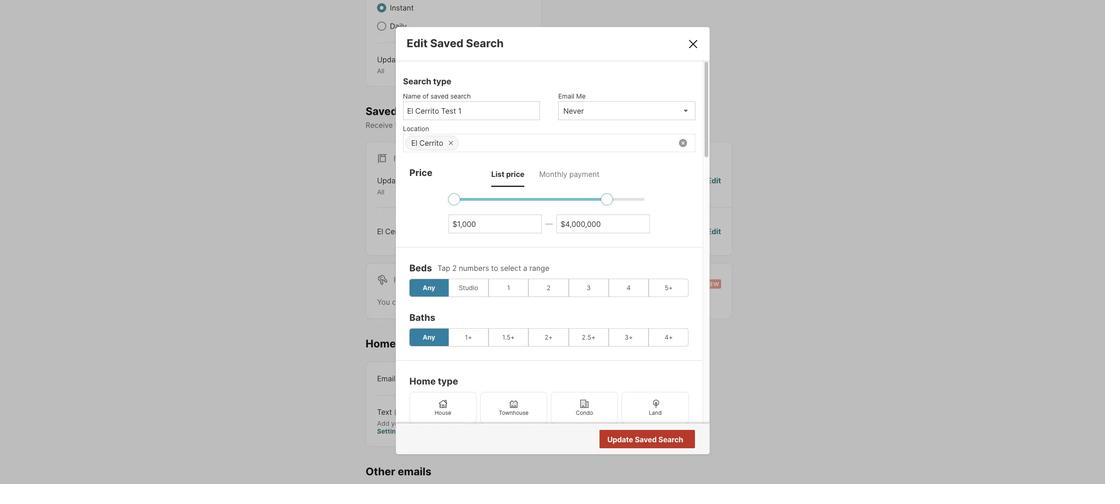 Task type: locate. For each thing, give the bounding box(es) containing it.
types down for sale
[[405, 176, 424, 185]]

types up search type on the left top of the page
[[405, 55, 424, 64]]

None search field
[[459, 134, 695, 153]]

Studio checkbox
[[449, 279, 489, 297]]

search inside button
[[659, 435, 683, 444]]

edit saved search dialog
[[396, 27, 710, 485]]

email up text
[[377, 374, 396, 383]]

test
[[411, 227, 426, 236]]

receive
[[366, 121, 393, 130]]

search left filters. in the top of the page
[[549, 121, 572, 130]]

2 vertical spatial edit button
[[707, 226, 721, 237]]

1 horizontal spatial home
[[409, 376, 436, 387]]

0 vertical spatial el
[[411, 139, 417, 148]]

saved inside saved searches receive timely notifications based on your preferred search filters.
[[366, 105, 398, 118]]

for for for rent
[[394, 276, 408, 285]]

0 horizontal spatial no
[[636, 227, 646, 236]]

0 horizontal spatial your
[[391, 420, 405, 427]]

1 vertical spatial option group
[[409, 328, 689, 347]]

account settings link
[[377, 420, 486, 435]]

2 right tap
[[452, 264, 457, 273]]

your right on
[[497, 121, 512, 130]]

saved
[[430, 37, 464, 50], [366, 105, 398, 118], [431, 298, 452, 307], [635, 435, 657, 444]]

for
[[394, 154, 408, 163], [394, 276, 408, 285]]

3 checkbox
[[569, 279, 609, 297]]

0 vertical spatial your
[[497, 121, 512, 130]]

1 vertical spatial emails
[[398, 465, 432, 478]]

0 horizontal spatial email
[[377, 374, 396, 383]]

1 any from the top
[[423, 284, 435, 292]]

2 horizontal spatial search
[[659, 435, 683, 444]]

2 all from the top
[[377, 188, 385, 196]]

update saved search button
[[599, 430, 695, 448]]

email left the me
[[558, 92, 574, 100]]

location element
[[403, 120, 691, 134]]

1 vertical spatial edit button
[[707, 175, 721, 196]]

saved inside button
[[635, 435, 657, 444]]

preferred
[[514, 121, 547, 130]]

3
[[587, 284, 591, 292]]

1 vertical spatial no
[[647, 435, 656, 445]]

any down baths
[[423, 334, 435, 342]]

remove el cerrito image
[[448, 140, 454, 146]]

add
[[377, 420, 389, 427]]

beds
[[409, 263, 432, 274]]

types
[[405, 55, 424, 64], [405, 176, 424, 185]]

edit
[[407, 37, 428, 50], [516, 55, 530, 64], [707, 176, 721, 185], [707, 227, 721, 236]]

el left test
[[377, 227, 383, 236]]

2 any from the top
[[423, 334, 435, 342]]

option group
[[409, 279, 689, 297], [409, 328, 689, 347], [409, 392, 689, 460]]

1 vertical spatial update types all
[[377, 176, 424, 196]]

email inside email me element
[[558, 92, 574, 100]]

emails
[[648, 227, 670, 236], [398, 465, 432, 478]]

0 vertical spatial update
[[377, 55, 403, 64]]

1 down the "select"
[[507, 284, 510, 292]]

cerrito inside edit saved search dialog
[[420, 139, 443, 148]]

3+ radio
[[609, 328, 649, 347]]

home type
[[409, 376, 458, 387]]

0 vertical spatial any
[[423, 284, 435, 292]]

update inside button
[[607, 435, 633, 444]]

list
[[491, 170, 505, 179]]

1 for from the top
[[394, 154, 408, 163]]

account settings
[[377, 420, 486, 435]]

home inside edit saved search dialog
[[409, 376, 436, 387]]

el inside edit saved search dialog
[[411, 139, 417, 148]]

cerrito
[[420, 139, 443, 148], [385, 227, 409, 236]]

can
[[392, 298, 405, 307]]

no results button
[[636, 431, 694, 449]]

1 right test
[[428, 227, 432, 236]]

0 horizontal spatial cerrito
[[385, 227, 409, 236]]

2 vertical spatial search
[[659, 435, 683, 444]]

0 horizontal spatial searches
[[400, 105, 448, 118]]

search
[[466, 37, 504, 50], [403, 77, 431, 86], [659, 435, 683, 444]]

your up settings
[[391, 420, 405, 427]]

0 vertical spatial update types all
[[377, 55, 424, 75]]

0 vertical spatial home
[[366, 338, 396, 350]]

1 vertical spatial search
[[549, 121, 572, 130]]

option group for baths
[[409, 328, 689, 347]]

el for el cerrito test 1
[[377, 227, 383, 236]]

for rent
[[394, 276, 430, 285]]

1 vertical spatial cerrito
[[385, 227, 409, 236]]

any inside "radio"
[[423, 334, 435, 342]]

edit saved search element
[[407, 37, 676, 50]]

searches down the of
[[400, 105, 448, 118]]

tours
[[398, 338, 426, 350]]

monthly
[[539, 170, 567, 179]]

0 horizontal spatial search
[[403, 77, 431, 86]]

update types all down for sale
[[377, 176, 424, 196]]

1 horizontal spatial emails
[[648, 227, 670, 236]]

1 horizontal spatial email
[[558, 92, 574, 100]]

0 vertical spatial email
[[558, 92, 574, 100]]

update types all up search type on the left top of the page
[[377, 55, 424, 75]]

name of saved search element
[[403, 88, 535, 101]]

a
[[523, 264, 527, 273]]

1 vertical spatial all
[[377, 188, 385, 196]]

0 horizontal spatial 1
[[428, 227, 432, 236]]

no inside button
[[647, 435, 656, 445]]

types for middle edit button
[[405, 176, 424, 185]]

1 vertical spatial el
[[377, 227, 383, 236]]

no emails
[[636, 227, 670, 236]]

0 horizontal spatial 2
[[452, 264, 457, 273]]

cerrito for el cerrito test 1
[[385, 227, 409, 236]]

for left sale
[[394, 154, 408, 163]]

saved up receive
[[366, 105, 398, 118]]

1 horizontal spatial search
[[466, 37, 504, 50]]

0 vertical spatial types
[[405, 55, 424, 64]]

—
[[546, 220, 553, 229]]

1 vertical spatial 2
[[547, 284, 551, 292]]

2 types from the top
[[405, 176, 424, 185]]

1 horizontal spatial 2
[[547, 284, 551, 292]]

0 vertical spatial type
[[433, 77, 452, 86]]

update down daily radio
[[377, 55, 403, 64]]

house
[[435, 410, 451, 417]]

None checkbox
[[501, 407, 530, 420]]

range
[[530, 264, 549, 273]]

no
[[636, 227, 646, 236], [647, 435, 656, 445]]

all
[[377, 67, 385, 75], [377, 188, 385, 196]]

0 vertical spatial cerrito
[[420, 139, 443, 148]]

type
[[433, 77, 452, 86], [438, 376, 458, 387]]

0 vertical spatial all
[[377, 67, 385, 75]]

2
[[452, 264, 457, 273], [547, 284, 551, 292]]

el
[[411, 139, 417, 148], [377, 227, 383, 236]]

1 horizontal spatial 1
[[507, 284, 510, 292]]

email me
[[558, 92, 586, 100]]

0 vertical spatial for
[[394, 154, 408, 163]]

email for email
[[377, 374, 396, 383]]

1 vertical spatial any
[[423, 334, 435, 342]]

any
[[423, 284, 435, 292], [423, 334, 435, 342]]

home up house checkbox
[[409, 376, 436, 387]]

notifications
[[418, 121, 461, 130]]

1 horizontal spatial no
[[647, 435, 656, 445]]

type up house checkbox
[[438, 376, 458, 387]]

2 checkbox
[[529, 279, 569, 297]]

me
[[576, 92, 586, 100]]

1 vertical spatial search
[[403, 77, 431, 86]]

search
[[450, 92, 471, 100], [549, 121, 572, 130]]

list box
[[558, 101, 695, 120]]

option group containing house
[[409, 392, 689, 460]]

2 vertical spatial update
[[607, 435, 633, 444]]

0 horizontal spatial emails
[[398, 465, 432, 478]]

home
[[366, 338, 396, 350], [409, 376, 436, 387]]

saved left results
[[635, 435, 657, 444]]

1 horizontal spatial cerrito
[[420, 139, 443, 148]]

cerrito for el cerrito
[[420, 139, 443, 148]]

to
[[491, 264, 498, 273]]

edit button
[[516, 54, 530, 75], [707, 175, 721, 196], [707, 226, 721, 237]]

0 vertical spatial no
[[636, 227, 646, 236]]

1 vertical spatial for
[[394, 276, 408, 285]]

email
[[558, 92, 574, 100], [377, 374, 396, 383]]

select
[[500, 264, 521, 273]]

Daily radio
[[377, 22, 386, 31]]

any up the create at the bottom of the page
[[423, 284, 435, 292]]

1 vertical spatial types
[[405, 176, 424, 185]]

any inside checkbox
[[423, 284, 435, 292]]

1 horizontal spatial search
[[549, 121, 572, 130]]

2+ radio
[[529, 328, 569, 347]]

Land checkbox
[[622, 392, 689, 424]]

price
[[506, 170, 525, 179]]

of
[[423, 92, 429, 100]]

1 types from the top
[[405, 55, 424, 64]]

searches down studio checkbox
[[454, 298, 487, 307]]

0 vertical spatial search
[[466, 37, 504, 50]]

type up saved
[[433, 77, 452, 86]]

2 for from the top
[[394, 276, 408, 285]]

search up name of saved search text field
[[450, 92, 471, 100]]

1 vertical spatial type
[[438, 376, 458, 387]]

1 vertical spatial home
[[409, 376, 436, 387]]

update
[[377, 55, 403, 64], [377, 176, 403, 185], [607, 435, 633, 444]]

edit inside edit saved search dialog
[[407, 37, 428, 50]]

type for search type
[[433, 77, 452, 86]]

1 vertical spatial email
[[377, 374, 396, 383]]

search inside dialog
[[450, 92, 471, 100]]

1 vertical spatial update
[[377, 176, 403, 185]]

el cerrito
[[411, 139, 443, 148]]

account
[[459, 420, 486, 427]]

1 vertical spatial 1
[[507, 284, 510, 292]]

townhouse
[[499, 410, 529, 417]]

cerrito down notifications
[[420, 139, 443, 148]]

for left rent
[[394, 276, 408, 285]]

el down location
[[411, 139, 417, 148]]

0 horizontal spatial el
[[377, 227, 383, 236]]

el for el cerrito
[[411, 139, 417, 148]]

1 horizontal spatial el
[[411, 139, 417, 148]]

1 horizontal spatial searches
[[454, 298, 487, 307]]

update down for sale
[[377, 176, 403, 185]]

instant
[[390, 3, 414, 12]]

0 horizontal spatial home
[[366, 338, 396, 350]]

2 vertical spatial option group
[[409, 392, 689, 460]]

2 up for at the bottom
[[547, 284, 551, 292]]

cerrito left test
[[385, 227, 409, 236]]

1 checkbox
[[489, 279, 529, 297]]

Condo checkbox
[[551, 392, 618, 424]]

0 vertical spatial search
[[450, 92, 471, 100]]

update left no results
[[607, 435, 633, 444]]

5+
[[665, 284, 673, 292]]

rent
[[410, 276, 430, 285]]

0 horizontal spatial search
[[450, 92, 471, 100]]

1 horizontal spatial your
[[497, 121, 512, 130]]

update types all
[[377, 55, 424, 75], [377, 176, 424, 196]]

0 vertical spatial option group
[[409, 279, 689, 297]]

1.5+
[[502, 334, 515, 342]]

settings
[[377, 428, 404, 435]]

home left tours
[[366, 338, 396, 350]]

edit saved search
[[407, 37, 504, 50]]

0 vertical spatial emails
[[648, 227, 670, 236]]

Townhouse checkbox
[[480, 392, 547, 424]]

minimum price slider
[[448, 194, 460, 206]]

your
[[497, 121, 512, 130], [391, 420, 405, 427]]

your inside saved searches receive timely notifications based on your preferred search filters.
[[497, 121, 512, 130]]

1 vertical spatial searches
[[454, 298, 487, 307]]

0 vertical spatial searches
[[400, 105, 448, 118]]



Task type: vqa. For each thing, say whether or not it's contained in the screenshot.
2nd Photo of 424 Yeonas Dr SW, Vienna, VA 22180 from right
no



Task type: describe. For each thing, give the bounding box(es) containing it.
5+ checkbox
[[649, 279, 689, 297]]

text (sms)
[[377, 408, 415, 417]]

numbers
[[459, 264, 489, 273]]

2 inside option
[[547, 284, 551, 292]]

1 all from the top
[[377, 67, 385, 75]]

saved down any checkbox
[[431, 298, 452, 307]]

daily
[[390, 22, 407, 31]]

phone
[[406, 420, 426, 427]]

el cerrito test 1
[[377, 227, 432, 236]]

1+ radio
[[449, 328, 489, 347]]

emails for no emails
[[648, 227, 670, 236]]

Any radio
[[409, 328, 449, 347]]

baths
[[409, 312, 435, 323]]

3+
[[625, 334, 633, 342]]

search for update saved search
[[659, 435, 683, 444]]

other
[[366, 465, 395, 478]]

name of saved search
[[403, 92, 471, 100]]

you can create saved searches while searching for
[[377, 298, 556, 307]]

while
[[489, 298, 507, 307]]

results
[[658, 435, 682, 445]]

list price
[[491, 170, 525, 179]]

price
[[409, 167, 433, 178]]

monthly payment element
[[539, 161, 600, 187]]

number
[[427, 420, 451, 427]]

clear input button
[[679, 139, 687, 147]]

based
[[463, 121, 484, 130]]

on
[[486, 121, 495, 130]]

any for 1+
[[423, 334, 435, 342]]

no for no results
[[647, 435, 656, 445]]

list box inside edit saved search dialog
[[558, 101, 695, 120]]

any for studio
[[423, 284, 435, 292]]

update saved search
[[607, 435, 683, 444]]

2 update types all from the top
[[377, 176, 424, 196]]

2.5+
[[582, 334, 596, 342]]

you
[[377, 298, 390, 307]]

0 vertical spatial edit button
[[516, 54, 530, 75]]

Name of saved search text field
[[407, 106, 536, 116]]

House checkbox
[[409, 392, 477, 424]]

(sms)
[[394, 408, 415, 417]]

search inside saved searches receive timely notifications based on your preferred search filters.
[[549, 121, 572, 130]]

0 vertical spatial 2
[[452, 264, 457, 273]]

other emails
[[366, 465, 432, 478]]

2+
[[545, 334, 553, 342]]

studio
[[459, 284, 478, 292]]

4
[[627, 284, 631, 292]]

search type
[[403, 77, 452, 86]]

Any checkbox
[[409, 279, 449, 297]]

name
[[403, 92, 421, 100]]

0 vertical spatial 1
[[428, 227, 432, 236]]

location
[[403, 125, 429, 133]]

searches inside saved searches receive timely notifications based on your preferred search filters.
[[400, 105, 448, 118]]

Instant radio
[[377, 3, 386, 12]]

for sale
[[394, 154, 428, 163]]

2.5+ radio
[[569, 328, 609, 347]]

in
[[452, 420, 458, 427]]

none search field inside edit saved search dialog
[[459, 134, 695, 153]]

1.5+ radio
[[489, 328, 529, 347]]

search for edit saved search
[[466, 37, 504, 50]]

saved up search type on the left top of the page
[[430, 37, 464, 50]]

type for home type
[[438, 376, 458, 387]]

email me element
[[558, 88, 691, 101]]

no for no emails
[[636, 227, 646, 236]]

create
[[407, 298, 429, 307]]

4+
[[665, 334, 673, 342]]

for
[[545, 298, 554, 307]]

for for for sale
[[394, 154, 408, 163]]

condo
[[576, 410, 593, 417]]

1 vertical spatial your
[[391, 420, 405, 427]]

1 inside checkbox
[[507, 284, 510, 292]]

searching
[[509, 298, 543, 307]]

add your phone number in
[[377, 420, 459, 427]]

home tours
[[366, 338, 426, 350]]

land
[[649, 410, 662, 417]]

1 update types all from the top
[[377, 55, 424, 75]]

tap
[[438, 264, 450, 273]]

list price element
[[491, 161, 525, 187]]

1+
[[465, 334, 472, 342]]

types for topmost edit button
[[405, 55, 424, 64]]

filters.
[[574, 121, 596, 130]]

sale
[[410, 154, 428, 163]]

saved searches receive timely notifications based on your preferred search filters.
[[366, 105, 596, 130]]

option group for home type
[[409, 392, 689, 460]]

maximum price slider
[[601, 194, 613, 206]]

saved
[[431, 92, 449, 100]]

no results
[[647, 435, 682, 445]]

4 checkbox
[[609, 279, 649, 297]]

Enter min text field
[[453, 220, 538, 229]]

home for home tours
[[366, 338, 396, 350]]

payment
[[569, 170, 600, 179]]

home for home type
[[409, 376, 436, 387]]

timely
[[395, 121, 416, 130]]

emails for other emails
[[398, 465, 432, 478]]

text
[[377, 408, 392, 417]]

Enter max text field
[[561, 220, 646, 229]]

monthly payment
[[539, 170, 600, 179]]

4+ radio
[[649, 328, 689, 347]]

tap 2 numbers to select a range
[[438, 264, 549, 273]]

email for email me
[[558, 92, 574, 100]]



